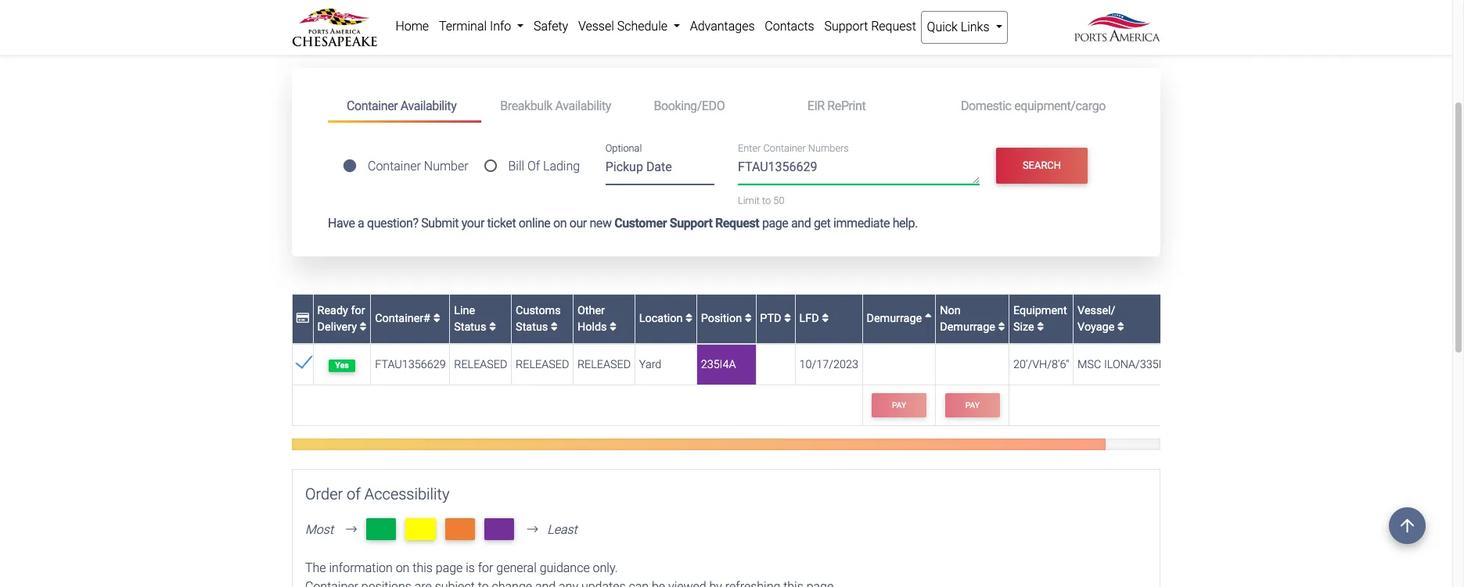Task type: vqa. For each thing, say whether or not it's contained in the screenshot.
Turn Time 00:56:32
no



Task type: locate. For each thing, give the bounding box(es) containing it.
status
[[454, 321, 486, 334], [516, 321, 548, 334]]

eir reprint link
[[789, 92, 942, 120]]

terminal
[[439, 19, 487, 34]]

released down line status
[[454, 358, 508, 372]]

reprint
[[828, 98, 866, 113]]

vessel schedule link
[[573, 11, 685, 42]]

sort image left customs status at the left bottom of page
[[489, 322, 496, 333]]

home link left terminal
[[391, 11, 434, 42]]

availability for breakbulk availability
[[555, 98, 611, 113]]

container for container number
[[368, 159, 421, 174]]

sort image for line
[[489, 322, 496, 333]]

for right ready
[[351, 304, 365, 317]]

1 horizontal spatial support
[[824, 19, 868, 34]]

booking/edo
[[654, 98, 725, 113]]

0 horizontal spatial support
[[670, 216, 713, 231]]

1 vertical spatial for
[[478, 562, 493, 576]]

released
[[454, 358, 508, 372], [516, 358, 569, 372], [578, 358, 631, 372]]

0 horizontal spatial on
[[396, 562, 410, 576]]

0 vertical spatial request
[[871, 19, 916, 34]]

2 horizontal spatial released
[[578, 358, 631, 372]]

business inquiries
[[355, 23, 455, 38]]

bill of lading
[[508, 159, 580, 174]]

home left terminal
[[396, 19, 429, 34]]

yes
[[335, 361, 349, 371]]

released down holds
[[578, 358, 631, 372]]

accessibility
[[365, 485, 450, 504]]

sort image left lfd
[[784, 313, 791, 325]]

mt up the information on this page is for general guidance only.
[[451, 521, 469, 539]]

availability right breakbulk
[[555, 98, 611, 113]]

demurrage left non
[[867, 313, 925, 326]]

sort image inside location link
[[686, 313, 693, 325]]

request left quick
[[871, 19, 916, 34]]

container down business
[[347, 98, 398, 113]]

limit
[[738, 195, 760, 206]]

info
[[490, 19, 511, 34]]

mt down accessibility
[[412, 521, 430, 539]]

sort image left size
[[998, 322, 1005, 333]]

position
[[701, 313, 745, 326]]

sort image
[[686, 313, 693, 325], [745, 313, 752, 325], [784, 313, 791, 325], [822, 313, 829, 325], [998, 322, 1005, 333], [1037, 322, 1044, 333]]

vessel/ voyage
[[1078, 304, 1118, 334]]

released down customs status at the left bottom of page
[[516, 358, 569, 372]]

50
[[773, 195, 785, 206]]

sort image for ready for
[[360, 322, 367, 333]]

links
[[961, 20, 990, 34]]

2 availability from the left
[[555, 98, 611, 113]]

sort image right voyage
[[1118, 322, 1125, 333]]

page
[[762, 216, 788, 231], [436, 562, 463, 576]]

breakbulk availability
[[500, 98, 611, 113]]

1 horizontal spatial on
[[553, 216, 567, 231]]

mt
[[372, 521, 390, 539], [412, 521, 430, 539], [451, 521, 469, 539], [490, 521, 509, 539]]

demurrage
[[867, 313, 925, 326], [940, 321, 995, 334]]

0 horizontal spatial request
[[715, 216, 759, 231]]

2 vertical spatial container
[[368, 159, 421, 174]]

vessel
[[578, 19, 614, 34]]

availability
[[401, 98, 457, 113], [555, 98, 611, 113]]

container for container availability
[[347, 98, 398, 113]]

of
[[347, 485, 361, 504]]

container#
[[375, 313, 433, 326]]

safety
[[534, 19, 568, 34]]

1 horizontal spatial home
[[396, 19, 429, 34]]

status down line at the left
[[454, 321, 486, 334]]

contacts
[[765, 19, 814, 34]]

0 vertical spatial container
[[347, 98, 398, 113]]

0 vertical spatial on
[[553, 216, 567, 231]]

home link left business
[[304, 23, 338, 38]]

sort image up '10/17/2023'
[[822, 313, 829, 325]]

bill
[[508, 159, 524, 174]]

0 horizontal spatial page
[[436, 562, 463, 576]]

eir reprint
[[807, 98, 866, 113]]

page left is
[[436, 562, 463, 576]]

1 vertical spatial on
[[396, 562, 410, 576]]

ready for delivery
[[317, 304, 365, 334]]

general
[[496, 562, 537, 576]]

1 horizontal spatial demurrage
[[940, 321, 995, 334]]

sort up image
[[925, 313, 932, 325]]

status inside customs status
[[516, 321, 548, 334]]

demurrage down non
[[940, 321, 995, 334]]

support right contacts
[[824, 19, 868, 34]]

sort image inside position link
[[745, 313, 752, 325]]

sort image left ptd
[[745, 313, 752, 325]]

mt left long arrow right icon
[[490, 521, 509, 539]]

on left this
[[396, 562, 410, 576]]

vessel schedule
[[578, 19, 671, 34]]

mt right long arrow right image
[[372, 521, 390, 539]]

sort image for lfd
[[822, 313, 829, 325]]

sort image left line at the left
[[433, 313, 440, 325]]

sort image inside container# link
[[433, 313, 440, 325]]

submit
[[421, 216, 459, 231]]

msc ilona/335r
[[1078, 358, 1166, 372]]

limit to 50
[[738, 195, 785, 206]]

for right is
[[478, 562, 493, 576]]

1 status from the left
[[454, 321, 486, 334]]

vessel/
[[1078, 304, 1116, 317]]

help.
[[893, 216, 918, 231]]

search button
[[996, 148, 1088, 184]]

container# link
[[375, 313, 440, 326]]

1 horizontal spatial home link
[[391, 11, 434, 42]]

terminal info link
[[434, 11, 529, 42]]

long arrow right image
[[521, 524, 544, 536]]

home left business
[[304, 23, 338, 38]]

2 mt from the left
[[412, 521, 430, 539]]

search
[[1023, 160, 1061, 172]]

size
[[1014, 321, 1034, 334]]

1 horizontal spatial availability
[[555, 98, 611, 113]]

inquiries
[[408, 23, 455, 38]]

0 horizontal spatial released
[[454, 358, 508, 372]]

support
[[824, 19, 868, 34], [670, 216, 713, 231]]

business
[[355, 23, 405, 38]]

a
[[358, 216, 364, 231]]

availability up container number in the top left of the page
[[401, 98, 457, 113]]

0 vertical spatial for
[[351, 304, 365, 317]]

yard
[[639, 358, 662, 372]]

domestic equipment/cargo link
[[942, 92, 1125, 120]]

sort image left position
[[686, 313, 693, 325]]

least
[[547, 523, 577, 538]]

sort image right holds
[[610, 322, 617, 333]]

ready
[[317, 304, 348, 317]]

0 horizontal spatial status
[[454, 321, 486, 334]]

safety link
[[529, 11, 573, 42]]

container left number
[[368, 159, 421, 174]]

status down "customs"
[[516, 321, 548, 334]]

request inside "support request" link
[[871, 19, 916, 34]]

sort image inside ptd link
[[784, 313, 791, 325]]

2 status from the left
[[516, 321, 548, 334]]

1 horizontal spatial page
[[762, 216, 788, 231]]

support right customer
[[670, 216, 713, 231]]

3 released from the left
[[578, 358, 631, 372]]

and
[[791, 216, 811, 231]]

0 horizontal spatial home
[[304, 23, 338, 38]]

status for customs
[[516, 321, 548, 334]]

3 mt from the left
[[451, 521, 469, 539]]

this
[[413, 562, 433, 576]]

10/17/2023
[[800, 358, 858, 372]]

on left our
[[553, 216, 567, 231]]

0 horizontal spatial for
[[351, 304, 365, 317]]

1 horizontal spatial request
[[871, 19, 916, 34]]

home
[[396, 19, 429, 34], [304, 23, 338, 38]]

container
[[347, 98, 398, 113], [763, 143, 806, 154], [368, 159, 421, 174]]

sort image right delivery
[[360, 322, 367, 333]]

domestic equipment/cargo
[[961, 98, 1106, 113]]

2 released from the left
[[516, 358, 569, 372]]

lfd link
[[800, 313, 829, 326]]

1 availability from the left
[[401, 98, 457, 113]]

page down 50
[[762, 216, 788, 231]]

container right enter
[[763, 143, 806, 154]]

0 horizontal spatial availability
[[401, 98, 457, 113]]

ticket
[[487, 216, 516, 231]]

1 vertical spatial page
[[436, 562, 463, 576]]

sort image inside lfd link
[[822, 313, 829, 325]]

request down limit
[[715, 216, 759, 231]]

home link
[[391, 11, 434, 42], [304, 23, 338, 38]]

enter container numbers
[[738, 143, 849, 154]]

1 horizontal spatial released
[[516, 358, 569, 372]]

credit card image
[[296, 313, 309, 325]]

1 horizontal spatial status
[[516, 321, 548, 334]]

20'/vh/8'6"
[[1014, 358, 1069, 372]]

delivery
[[317, 321, 357, 334]]

status inside line status
[[454, 321, 486, 334]]

sort image down "customs"
[[551, 322, 558, 333]]

non
[[940, 304, 961, 317]]

sort image
[[433, 313, 440, 325], [360, 322, 367, 333], [489, 322, 496, 333], [551, 322, 558, 333], [610, 322, 617, 333], [1118, 322, 1125, 333]]

1 horizontal spatial for
[[478, 562, 493, 576]]



Task type: describe. For each thing, give the bounding box(es) containing it.
1 mt from the left
[[372, 521, 390, 539]]

advantages link
[[685, 11, 760, 42]]

have
[[328, 216, 355, 231]]

advantages
[[690, 19, 755, 34]]

availability for container availability
[[401, 98, 457, 113]]

numbers
[[808, 143, 849, 154]]

the
[[305, 562, 326, 576]]

container number
[[368, 159, 468, 174]]

most
[[305, 523, 333, 538]]

sort image for vessel/
[[1118, 322, 1125, 333]]

only.
[[593, 562, 618, 576]]

1 vertical spatial container
[[763, 143, 806, 154]]

enter
[[738, 143, 761, 154]]

customer
[[614, 216, 667, 231]]

position link
[[701, 313, 752, 326]]

container availability link
[[328, 92, 482, 123]]

1 released from the left
[[454, 358, 508, 372]]

support request link
[[819, 11, 921, 42]]

quick links
[[927, 20, 993, 34]]

booking/edo link
[[635, 92, 789, 120]]

0 vertical spatial page
[[762, 216, 788, 231]]

sort image for other
[[610, 322, 617, 333]]

holds
[[578, 321, 607, 334]]

sort image for ptd
[[784, 313, 791, 325]]

breakbulk
[[500, 98, 553, 113]]

lfd
[[800, 313, 822, 326]]

of
[[527, 159, 540, 174]]

demurrage inside non demurrage
[[940, 321, 995, 334]]

line
[[454, 304, 475, 317]]

go to top image
[[1389, 508, 1426, 545]]

sort image for position
[[745, 313, 752, 325]]

support request
[[824, 19, 916, 34]]

sort image down equipment in the right bottom of the page
[[1037, 322, 1044, 333]]

get
[[814, 216, 831, 231]]

status for line
[[454, 321, 486, 334]]

order of accessibility
[[305, 485, 450, 504]]

is
[[466, 562, 475, 576]]

eir
[[807, 98, 825, 113]]

home for home link to the left
[[304, 23, 338, 38]]

customs status
[[516, 304, 561, 334]]

sort image for customs
[[551, 322, 558, 333]]

customs
[[516, 304, 561, 317]]

long arrow right image
[[340, 524, 363, 536]]

0 horizontal spatial home link
[[304, 23, 338, 38]]

container availability
[[347, 98, 457, 113]]

order
[[305, 485, 343, 504]]

non demurrage
[[940, 304, 998, 334]]

optional
[[605, 143, 642, 155]]

ptd
[[760, 313, 784, 326]]

0 vertical spatial support
[[824, 19, 868, 34]]

quick links link
[[921, 11, 1008, 44]]

ptd link
[[760, 313, 791, 326]]

Optional text field
[[605, 154, 715, 185]]

235i4a
[[701, 358, 736, 372]]

msc
[[1078, 358, 1102, 372]]

schedule
[[617, 19, 668, 34]]

terminal info
[[439, 19, 514, 34]]

question?
[[367, 216, 418, 231]]

other holds
[[578, 304, 610, 334]]

number
[[424, 159, 468, 174]]

domestic
[[961, 98, 1012, 113]]

ftau1356629
[[375, 358, 446, 372]]

contacts link
[[760, 11, 819, 42]]

4 mt from the left
[[490, 521, 509, 539]]

home for home link to the right
[[396, 19, 429, 34]]

information
[[329, 562, 393, 576]]

location
[[639, 313, 686, 326]]

your
[[462, 216, 484, 231]]

other
[[578, 304, 605, 317]]

guidance
[[540, 562, 590, 576]]

location link
[[639, 313, 693, 326]]

Enter Container Numbers text field
[[738, 158, 980, 185]]

equipment/cargo
[[1014, 98, 1106, 113]]

customer support request link
[[614, 216, 759, 231]]

breakbulk availability link
[[482, 92, 635, 120]]

demurrage link
[[867, 313, 932, 326]]

sort image for location
[[686, 313, 693, 325]]

equipment size
[[1014, 304, 1067, 334]]

1 vertical spatial support
[[670, 216, 713, 231]]

the information on this page is for general guidance only.
[[305, 562, 618, 576]]

quick
[[927, 20, 958, 34]]

1 vertical spatial request
[[715, 216, 759, 231]]

to
[[762, 195, 771, 206]]

voyage
[[1078, 321, 1115, 334]]

0 horizontal spatial demurrage
[[867, 313, 925, 326]]

for inside the ready for delivery
[[351, 304, 365, 317]]

new
[[590, 216, 612, 231]]

have a question? submit your ticket online on our new customer support request page and get immediate help.
[[328, 216, 918, 231]]



